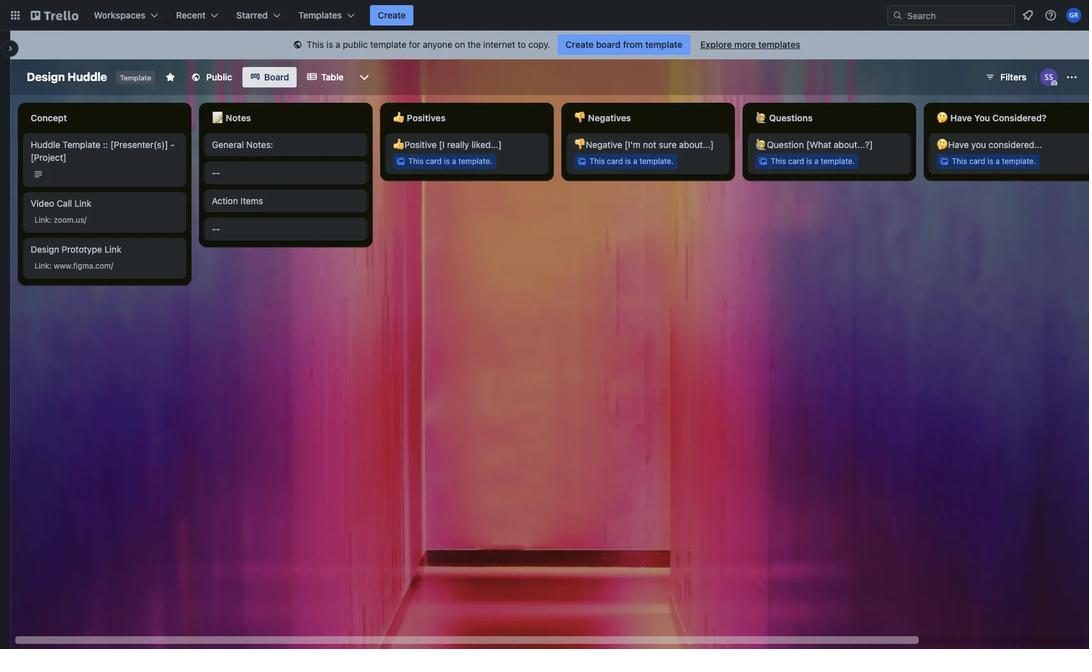 Task type: describe. For each thing, give the bounding box(es) containing it.
items
[[241, 195, 263, 206]]

primary element
[[0, 0, 1090, 31]]

board link
[[243, 67, 297, 87]]

🤔 have you considered?
[[937, 112, 1047, 123]]

not
[[643, 139, 657, 150]]

greg robinson (gregrobinson96) image
[[1067, 8, 1082, 23]]

recent
[[176, 10, 206, 20]]

general
[[212, 139, 244, 150]]

positives
[[407, 112, 446, 123]]

card for 👎negative
[[607, 156, 623, 166]]

open information menu image
[[1045, 9, 1058, 22]]

is for 🙋 questions
[[807, 156, 813, 166]]

👎 Negatives text field
[[567, 108, 730, 128]]

notes:
[[246, 139, 273, 150]]

a for 🙋 questions
[[815, 156, 819, 166]]

call
[[57, 198, 72, 209]]

create for create board from template
[[566, 39, 594, 50]]

this card is a template. for you
[[953, 156, 1037, 166]]

👍positive [i really liked...]
[[393, 139, 502, 150]]

liked...]
[[472, 139, 502, 150]]

the
[[468, 39, 481, 50]]

link right call
[[75, 198, 92, 209]]

sm image
[[292, 39, 304, 52]]

action items link
[[212, 195, 360, 208]]

huddle inside huddle template :: [presenter(s)] - [project]
[[31, 139, 60, 150]]

from
[[624, 39, 643, 50]]

questions
[[770, 112, 813, 123]]

Search field
[[904, 6, 1015, 25]]

🙋
[[756, 112, 768, 123]]

📝 notes
[[212, 112, 251, 123]]

is left public
[[327, 39, 333, 50]]

is for 👍 positives
[[444, 156, 450, 166]]

2 template from the left
[[646, 39, 683, 50]]

notes
[[226, 112, 251, 123]]

table link
[[300, 67, 352, 87]]

🙋question [what about...?] link
[[756, 139, 904, 151]]

link right 'prototype'
[[105, 244, 122, 255]]

[presenter(s)]
[[110, 139, 168, 150]]

huddle inside board name text box
[[68, 70, 107, 84]]

this is a public template for anyone on the internet to copy.
[[307, 39, 551, 50]]

1 -- link from the top
[[212, 167, 360, 179]]

2 -- from the top
[[212, 223, 220, 234]]

design for design huddle
[[27, 70, 65, 84]]

prototype
[[62, 244, 102, 255]]

🙋 Questions text field
[[748, 108, 912, 128]]

👎negative
[[575, 139, 623, 150]]

link left www.figma.com/
[[34, 261, 49, 271]]

public
[[206, 72, 232, 82]]

show menu image
[[1066, 71, 1079, 84]]

action items
[[212, 195, 263, 206]]

👎
[[575, 112, 586, 123]]

create button
[[370, 5, 414, 26]]

card for 🙋question
[[789, 156, 805, 166]]

🤔have
[[937, 139, 970, 150]]

🙋question
[[756, 139, 805, 150]]

action
[[212, 195, 238, 206]]

this for 🤔 have you considered?
[[953, 156, 968, 166]]

templates button
[[291, 5, 363, 26]]

::
[[103, 139, 108, 150]]

card for 🤔have
[[970, 156, 986, 166]]

general notes:
[[212, 139, 273, 150]]

template inside huddle template :: [presenter(s)] - [project]
[[63, 139, 101, 150]]

0 notifications image
[[1021, 8, 1036, 23]]

you
[[972, 139, 987, 150]]

really
[[447, 139, 470, 150]]

huddle template :: [presenter(s)] - [project]
[[31, 139, 175, 163]]

templates
[[759, 39, 801, 50]]

🙋 questions
[[756, 112, 813, 123]]

have
[[951, 112, 973, 123]]

🤔have you considered... link
[[937, 139, 1086, 151]]

: for design
[[49, 261, 52, 271]]

back to home image
[[31, 5, 79, 26]]

design for design prototype link link : www.figma.com/
[[31, 244, 59, 255]]

you
[[975, 112, 991, 123]]

customize views image
[[358, 71, 371, 84]]

🙋question [what about...?]
[[756, 139, 874, 150]]

huddle template :: [presenter(s)] - [project] link
[[31, 139, 179, 164]]

👎 negatives
[[575, 112, 632, 123]]

www.figma.com/
[[54, 261, 113, 271]]

anyone
[[423, 39, 453, 50]]

Board name text field
[[20, 67, 114, 87]]

🤔
[[937, 112, 949, 123]]

a for 👎 negatives
[[634, 156, 638, 166]]

video call link link : zoom.us/
[[31, 198, 92, 225]]

video call link link
[[31, 197, 179, 210]]

stu smith (stusmith18) image
[[1041, 68, 1059, 86]]

card for 👍positive
[[426, 156, 442, 166]]

public
[[343, 39, 368, 50]]

negatives
[[588, 112, 632, 123]]

zoom.us/
[[54, 215, 87, 225]]

- inside huddle template :: [presenter(s)] - [project]
[[171, 139, 175, 150]]

explore more templates
[[701, 39, 801, 50]]

[project]
[[31, 152, 66, 163]]

this for 👎 negatives
[[590, 156, 605, 166]]



Task type: vqa. For each thing, say whether or not it's contained in the screenshot.
👎 Negatives text field
yes



Task type: locate. For each thing, give the bounding box(es) containing it.
starred button
[[229, 5, 288, 26]]

👍positive
[[393, 139, 437, 150]]

1 horizontal spatial huddle
[[68, 70, 107, 84]]

0 vertical spatial :
[[49, 215, 52, 225]]

2 card from the left
[[607, 156, 623, 166]]

more
[[735, 39, 757, 50]]

create board from template link
[[558, 34, 691, 55]]

create for create
[[378, 10, 406, 20]]

: inside video call link link : zoom.us/
[[49, 215, 52, 225]]

1 vertical spatial design
[[31, 244, 59, 255]]

template. for not
[[640, 156, 674, 166]]

: inside design prototype link link : www.figma.com/
[[49, 261, 52, 271]]

👎negative [i'm not sure about...] link
[[575, 139, 723, 151]]

about...]
[[680, 139, 714, 150]]

a down 🤔have you considered...
[[996, 156, 1001, 166]]

template. down considered...
[[1003, 156, 1037, 166]]

general notes: link
[[212, 139, 360, 151]]

2 : from the top
[[49, 261, 52, 271]]

explore
[[701, 39, 733, 50]]

👍positive [i really liked...] link
[[393, 139, 541, 151]]

-- link up action items link
[[212, 167, 360, 179]]

📝
[[212, 112, 223, 123]]

template. for about...?]
[[821, 156, 855, 166]]

this for 👍 positives
[[409, 156, 424, 166]]

: down video
[[49, 215, 52, 225]]

template. down not
[[640, 156, 674, 166]]

board
[[264, 72, 289, 82]]

templates
[[299, 10, 342, 20]]

3 this card is a template. from the left
[[771, 156, 855, 166]]

this for 🙋 questions
[[771, 156, 787, 166]]

design inside board name text box
[[27, 70, 65, 84]]

considered...
[[989, 139, 1043, 150]]

a left public
[[336, 39, 341, 50]]

this card is a template. for [i
[[409, 156, 493, 166]]

this down 🤔have
[[953, 156, 968, 166]]

[what
[[807, 139, 832, 150]]

1 template from the left
[[371, 39, 407, 50]]

design up concept on the left top
[[27, 70, 65, 84]]

about...?]
[[834, 139, 874, 150]]

filters button
[[982, 67, 1031, 87]]

📝 Notes text field
[[204, 108, 368, 128]]

1 vertical spatial huddle
[[31, 139, 60, 150]]

1 : from the top
[[49, 215, 52, 225]]

search image
[[893, 10, 904, 20]]

a down [i'm
[[634, 156, 638, 166]]

is for 👎 negatives
[[626, 156, 632, 166]]

board
[[597, 39, 621, 50]]

template left for
[[371, 39, 407, 50]]

👍 Positives text field
[[386, 108, 549, 128]]

public button
[[183, 67, 240, 87]]

this member is an admin of this board. image
[[1052, 80, 1058, 86]]

sure
[[659, 139, 677, 150]]

template. for considered...
[[1003, 156, 1037, 166]]

create left the 'board'
[[566, 39, 594, 50]]

this card is a template. down the 🙋question [what about...?]
[[771, 156, 855, 166]]

link down video
[[34, 215, 49, 225]]

0 vertical spatial huddle
[[68, 70, 107, 84]]

is down 🤔have you considered...
[[988, 156, 994, 166]]

design prototype link link
[[31, 243, 179, 256]]

this down 👎negative
[[590, 156, 605, 166]]

this card is a template. for [i'm
[[590, 156, 674, 166]]

this right sm image
[[307, 39, 324, 50]]

a down really
[[452, 156, 457, 166]]

0 horizontal spatial template
[[63, 139, 101, 150]]

0 vertical spatial create
[[378, 10, 406, 20]]

template right from
[[646, 39, 683, 50]]

design left 'prototype'
[[31, 244, 59, 255]]

video
[[31, 198, 54, 209]]

: for video
[[49, 215, 52, 225]]

a for 🤔 have you considered?
[[996, 156, 1001, 166]]

this card is a template. for [what
[[771, 156, 855, 166]]

template. for really
[[459, 156, 493, 166]]

:
[[49, 215, 52, 225], [49, 261, 52, 271]]

👎negative [i'm not sure about...]
[[575, 139, 714, 150]]

1 template. from the left
[[459, 156, 493, 166]]

is for 🤔 have you considered?
[[988, 156, 994, 166]]

on
[[455, 39, 465, 50]]

table
[[321, 72, 344, 82]]

--
[[212, 167, 220, 178], [212, 223, 220, 234]]

huddle up [project]
[[31, 139, 60, 150]]

workspaces
[[94, 10, 146, 20]]

👍
[[393, 112, 405, 123]]

a
[[336, 39, 341, 50], [452, 156, 457, 166], [634, 156, 638, 166], [815, 156, 819, 166], [996, 156, 1001, 166]]

🤔have you considered...
[[937, 139, 1043, 150]]

0 vertical spatial design
[[27, 70, 65, 84]]

star or unstar board image
[[166, 72, 176, 82]]

1 vertical spatial create
[[566, 39, 594, 50]]

[i'm
[[625, 139, 641, 150]]

4 template. from the left
[[1003, 156, 1037, 166]]

create up this is a public template for anyone on the internet to copy.
[[378, 10, 406, 20]]

template. down 🙋question [what about...?] link
[[821, 156, 855, 166]]

concept
[[31, 112, 67, 123]]

1 vertical spatial template
[[63, 139, 101, 150]]

2 -- link from the top
[[212, 223, 360, 236]]

0 vertical spatial -- link
[[212, 167, 360, 179]]

a down the 🙋question [what about...?]
[[815, 156, 819, 166]]

1 this card is a template. from the left
[[409, 156, 493, 166]]

starred
[[236, 10, 268, 20]]

a for 👍 positives
[[452, 156, 457, 166]]

0 horizontal spatial huddle
[[31, 139, 60, 150]]

1 vertical spatial :
[[49, 261, 52, 271]]

🤔 Have You Considered? text field
[[930, 108, 1090, 128]]

4 card from the left
[[970, 156, 986, 166]]

2 template. from the left
[[640, 156, 674, 166]]

this card is a template. down 🤔have you considered...
[[953, 156, 1037, 166]]

this card is a template. down 👍positive [i really liked...] on the left
[[409, 156, 493, 166]]

copy.
[[529, 39, 551, 50]]

this down 👍positive
[[409, 156, 424, 166]]

1 horizontal spatial template
[[646, 39, 683, 50]]

is down the 🙋question [what about...?]
[[807, 156, 813, 166]]

is down 👍positive [i really liked...] on the left
[[444, 156, 450, 166]]

considered?
[[993, 112, 1047, 123]]

1 horizontal spatial create
[[566, 39, 594, 50]]

huddle up concept text field
[[68, 70, 107, 84]]

3 card from the left
[[789, 156, 805, 166]]

0 horizontal spatial create
[[378, 10, 406, 20]]

[i
[[439, 139, 445, 150]]

this card is a template.
[[409, 156, 493, 166], [590, 156, 674, 166], [771, 156, 855, 166], [953, 156, 1037, 166]]

0 vertical spatial --
[[212, 167, 220, 178]]

1 horizontal spatial template
[[120, 73, 151, 82]]

to
[[518, 39, 526, 50]]

is down [i'm
[[626, 156, 632, 166]]

1 vertical spatial --
[[212, 223, 220, 234]]

huddle
[[68, 70, 107, 84], [31, 139, 60, 150]]

for
[[409, 39, 421, 50]]

1 -- from the top
[[212, 167, 220, 178]]

card down you
[[970, 156, 986, 166]]

-
[[171, 139, 175, 150], [212, 167, 216, 178], [216, 167, 220, 178], [212, 223, 216, 234], [216, 223, 220, 234]]

filters
[[1001, 72, 1027, 82]]

template.
[[459, 156, 493, 166], [640, 156, 674, 166], [821, 156, 855, 166], [1003, 156, 1037, 166]]

template left ::
[[63, 139, 101, 150]]

-- down action
[[212, 223, 220, 234]]

design inside design prototype link link : www.figma.com/
[[31, 244, 59, 255]]

internet
[[484, 39, 516, 50]]

0 horizontal spatial template
[[371, 39, 407, 50]]

2 this card is a template. from the left
[[590, 156, 674, 166]]

card down the 🙋question
[[789, 156, 805, 166]]

4 this card is a template. from the left
[[953, 156, 1037, 166]]

explore more templates link
[[693, 34, 809, 55]]

template
[[371, 39, 407, 50], [646, 39, 683, 50]]

design huddle
[[27, 70, 107, 84]]

-- up action
[[212, 167, 220, 178]]

Concept text field
[[23, 108, 186, 128]]

workspaces button
[[86, 5, 166, 26]]

link
[[75, 198, 92, 209], [34, 215, 49, 225], [105, 244, 122, 255], [34, 261, 49, 271]]

1 vertical spatial -- link
[[212, 223, 360, 236]]

this
[[307, 39, 324, 50], [409, 156, 424, 166], [590, 156, 605, 166], [771, 156, 787, 166], [953, 156, 968, 166]]

this down the 🙋question
[[771, 156, 787, 166]]

create inside button
[[378, 10, 406, 20]]

create board from template
[[566, 39, 683, 50]]

design prototype link link : www.figma.com/
[[31, 244, 122, 271]]

: left www.figma.com/
[[49, 261, 52, 271]]

👍 positives
[[393, 112, 446, 123]]

this card is a template. down [i'm
[[590, 156, 674, 166]]

card down 👎negative
[[607, 156, 623, 166]]

0 vertical spatial template
[[120, 73, 151, 82]]

-- link
[[212, 167, 360, 179], [212, 223, 360, 236]]

card
[[426, 156, 442, 166], [607, 156, 623, 166], [789, 156, 805, 166], [970, 156, 986, 166]]

template. down 👍positive [i really liked...] link at the top of the page
[[459, 156, 493, 166]]

recent button
[[169, 5, 226, 26]]

is
[[327, 39, 333, 50], [444, 156, 450, 166], [626, 156, 632, 166], [807, 156, 813, 166], [988, 156, 994, 166]]

card down [i
[[426, 156, 442, 166]]

-- link down action items link
[[212, 223, 360, 236]]

1 card from the left
[[426, 156, 442, 166]]

3 template. from the left
[[821, 156, 855, 166]]

template left the star or unstar board image
[[120, 73, 151, 82]]



